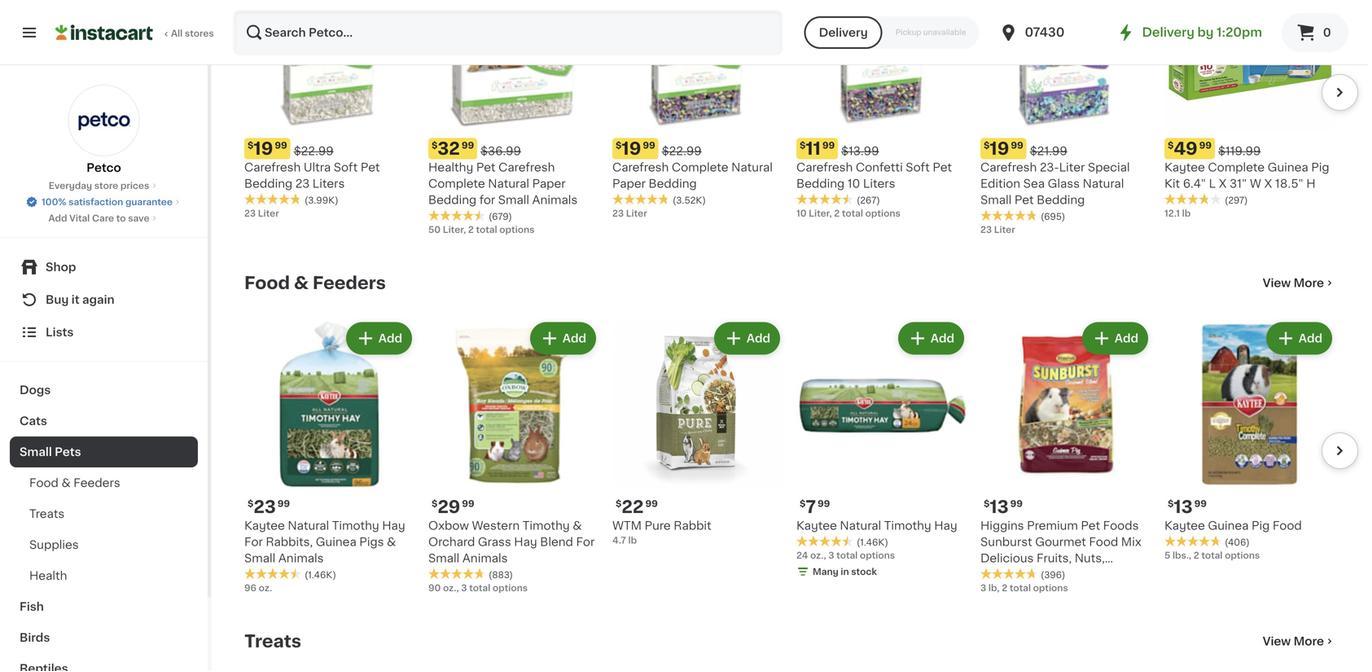 Task type: vqa. For each thing, say whether or not it's contained in the screenshot.


Task type: describe. For each thing, give the bounding box(es) containing it.
oz., for 29
[[443, 584, 459, 593]]

grass
[[478, 536, 511, 548]]

6 product group from the left
[[1165, 319, 1336, 562]]

more for treats
[[1294, 636, 1325, 647]]

foods
[[1103, 520, 1139, 532]]

satisfaction
[[69, 198, 123, 206]]

natural inside carefresh complete natural paper bedding
[[732, 162, 773, 173]]

small pets
[[20, 446, 81, 458]]

fruits,
[[1037, 553, 1072, 564]]

liter, for 32
[[443, 225, 466, 234]]

add inside "link"
[[48, 214, 67, 223]]

carefresh for $ 11 99 $13.99 carefresh confetti soft pet bedding 10 liters
[[797, 162, 853, 173]]

birds
[[20, 632, 50, 644]]

oxbow western timothy & orchard grass hay blend for small animals
[[428, 520, 595, 564]]

$ inside the $ 29 99
[[432, 499, 438, 508]]

23 for carefresh complete natural paper bedding
[[613, 209, 624, 218]]

dogs
[[20, 384, 51, 396]]

in
[[841, 567, 849, 576]]

1 horizontal spatial feeders
[[313, 275, 386, 292]]

paper inside carefresh complete natural paper bedding
[[613, 178, 646, 189]]

4.7
[[613, 536, 626, 545]]

2 for kaytee guinea pig food
[[1194, 551, 1200, 560]]

delivery by 1:20pm
[[1142, 26, 1263, 38]]

options for healthy pet carefresh complete natural paper bedding for small animals
[[500, 225, 535, 234]]

$ 29 99
[[432, 499, 475, 516]]

timothy for 23
[[332, 520, 379, 532]]

buy it again link
[[10, 283, 198, 316]]

pure
[[645, 520, 671, 532]]

pigs
[[359, 536, 384, 548]]

care
[[92, 214, 114, 223]]

guinea inside kaytee natural timothy hay for rabbits, guinea pigs & small animals
[[316, 536, 357, 548]]

small inside healthy pet carefresh complete natural paper bedding for small animals
[[498, 194, 529, 206]]

liter, for 11
[[809, 209, 832, 218]]

view for food & feeders
[[1263, 277, 1291, 289]]

complete inside healthy pet carefresh complete natural paper bedding for small animals
[[428, 178, 485, 189]]

$ 49 99 $119.99 kaytee complete guinea pig kit 6.4" l x 31" w x 18.5" h
[[1165, 140, 1330, 189]]

$ 22 99
[[616, 499, 658, 516]]

99 inside the $ 29 99
[[462, 499, 475, 508]]

$119.99
[[1219, 145, 1261, 157]]

total for higgins premium pet foods sunburst gourmet food mix delicious fruits, nuts, veggies & a whole lot more guinea pig food
[[1010, 584, 1031, 593]]

soft for 11
[[906, 162, 930, 173]]

whole
[[1053, 569, 1089, 580]]

kaytee for 7
[[797, 520, 837, 532]]

pet inside $ 19 99 $21.99 carefresh 23-liter special edition sea glass natural small pet bedding
[[1015, 194, 1034, 206]]

18.5"
[[1276, 178, 1304, 189]]

$ 13 99 for higgins
[[984, 499, 1023, 516]]

32
[[438, 140, 460, 157]]

$21.99
[[1030, 145, 1068, 157]]

sunburst
[[981, 536, 1033, 548]]

supplies link
[[10, 529, 198, 560]]

5 product group from the left
[[981, 319, 1152, 597]]

kaytee inside $ 49 99 $119.99 kaytee complete guinea pig kit 6.4" l x 31" w x 18.5" h
[[1165, 162, 1205, 173]]

rabbit
[[674, 520, 712, 532]]

0 horizontal spatial 10
[[797, 209, 807, 218]]

complete inside $ 49 99 $119.99 kaytee complete guinea pig kit 6.4" l x 31" w x 18.5" h
[[1208, 162, 1265, 173]]

many in stock
[[813, 567, 877, 576]]

add for wtm pure rabbit
[[747, 333, 771, 344]]

a
[[1042, 569, 1050, 580]]

many
[[813, 567, 839, 576]]

0
[[1323, 27, 1332, 38]]

(1.46k) for 23
[[305, 571, 336, 580]]

(396)
[[1041, 571, 1066, 580]]

kaytee natural timothy hay for rabbits, guinea pigs & small animals
[[244, 520, 405, 564]]

guarantee
[[125, 198, 173, 206]]

petco
[[87, 162, 121, 174]]

$19.99 original price: $22.99 element for carefresh complete natural paper bedding
[[613, 138, 784, 159]]

31"
[[1230, 178, 1247, 189]]

lists link
[[10, 316, 198, 349]]

orchard
[[428, 536, 475, 548]]

12.1
[[1165, 209, 1180, 218]]

bedding inside $ 19 99 $21.99 carefresh 23-liter special edition sea glass natural small pet bedding
[[1037, 194, 1085, 206]]

hay for 7
[[935, 520, 958, 532]]

hay for 23
[[382, 520, 405, 532]]

1 vertical spatial food & feeders
[[29, 477, 120, 489]]

gourmet
[[1036, 536, 1086, 548]]

western
[[472, 520, 520, 532]]

100% satisfaction guarantee
[[42, 198, 173, 206]]

$ 19 99
[[616, 140, 655, 157]]

add button for kaytee natural timothy hay for rabbits, guinea pigs & small animals
[[348, 324, 411, 353]]

add for oxbow western timothy & orchard grass hay blend for small animals
[[563, 333, 586, 344]]

add for kaytee natural timothy hay for rabbits, guinea pigs & small animals
[[379, 333, 402, 344]]

$11.99 original price: $13.99 element
[[797, 138, 968, 159]]

healthy pet carefresh complete natural paper bedding for small animals
[[428, 162, 578, 206]]

service type group
[[804, 16, 979, 49]]

fish
[[20, 601, 44, 613]]

1 horizontal spatial treats link
[[244, 632, 301, 651]]

bedding inside carefresh complete natural paper bedding
[[649, 178, 697, 189]]

add vital care to save link
[[48, 212, 159, 225]]

(3.52k)
[[673, 196, 706, 205]]

add for kaytee guinea pig food
[[1299, 333, 1323, 344]]

23 liter for $ 19 99 $22.99 carefresh ultra soft pet bedding 23 liters
[[244, 209, 279, 218]]

view more link for food & feeders
[[1263, 275, 1336, 291]]

Search field
[[235, 11, 782, 54]]

& inside the higgins premium pet foods sunburst gourmet food mix delicious fruits, nuts, veggies & a whole lot more guinea pig food
[[1030, 569, 1039, 580]]

$ inside $ 23 99
[[248, 499, 254, 508]]

$ 32 99
[[432, 140, 474, 157]]

oz., for 7
[[811, 551, 826, 560]]

everyday
[[49, 181, 92, 190]]

prices
[[120, 181, 149, 190]]

50 liter, 2 total options
[[428, 225, 535, 234]]

kaytee guinea pig food
[[1165, 520, 1302, 532]]

100%
[[42, 198, 66, 206]]

3 add button from the left
[[716, 324, 779, 353]]

19 for $ 19 99
[[622, 140, 641, 157]]

1 x from the left
[[1219, 178, 1227, 189]]

petco link
[[68, 85, 140, 176]]

total for oxbow western timothy & orchard grass hay blend for small animals
[[469, 584, 491, 593]]

birds link
[[10, 622, 198, 653]]

& inside kaytee natural timothy hay for rabbits, guinea pigs & small animals
[[387, 536, 396, 548]]

liter for carefresh complete natural paper bedding
[[626, 209, 647, 218]]

$ inside $ 11 99 $13.99 carefresh confetti soft pet bedding 10 liters
[[800, 141, 806, 150]]

(695)
[[1041, 212, 1066, 221]]

add button for kaytee guinea pig food
[[1268, 324, 1331, 353]]

options for higgins premium pet foods sunburst gourmet food mix delicious fruits, nuts, veggies & a whole lot more guinea pig food
[[1033, 584, 1069, 593]]

23-
[[1040, 162, 1059, 173]]

pets
[[55, 446, 81, 458]]

ultra
[[304, 162, 331, 173]]

delivery by 1:20pm link
[[1116, 23, 1263, 42]]

add button for oxbow western timothy & orchard grass hay blend for small animals
[[532, 324, 595, 353]]

99 inside $ 19 99
[[643, 141, 655, 150]]

$ 11 99 $13.99 carefresh confetti soft pet bedding 10 liters
[[797, 140, 952, 189]]

pig inside the higgins premium pet foods sunburst gourmet food mix delicious fruits, nuts, veggies & a whole lot more guinea pig food
[[1024, 585, 1043, 597]]

99 inside $ 32 99
[[462, 141, 474, 150]]

10 inside $ 11 99 $13.99 carefresh confetti soft pet bedding 10 liters
[[848, 178, 860, 189]]

small inside oxbow western timothy & orchard grass hay blend for small animals
[[428, 553, 460, 564]]

pet inside $ 19 99 $22.99 carefresh ultra soft pet bedding 23 liters
[[361, 162, 380, 173]]

2 for healthy pet carefresh complete natural paper bedding for small animals
[[468, 225, 474, 234]]

1:20pm
[[1217, 26, 1263, 38]]

1 horizontal spatial pig
[[1252, 520, 1270, 532]]

wtm
[[613, 520, 642, 532]]

to
[[116, 214, 126, 223]]

rabbits,
[[266, 536, 313, 548]]

edition
[[981, 178, 1021, 189]]

2 horizontal spatial 3
[[981, 584, 987, 593]]

view more for treats
[[1263, 636, 1325, 647]]

guinea inside $ 49 99 $119.99 kaytee complete guinea pig kit 6.4" l x 31" w x 18.5" h
[[1268, 162, 1309, 173]]

total for carefresh confetti soft pet bedding 10 liters
[[842, 209, 863, 218]]

99 inside $ 7 99
[[818, 499, 830, 508]]

glass
[[1048, 178, 1080, 189]]

nuts,
[[1075, 553, 1105, 564]]

sea
[[1024, 178, 1045, 189]]

23 up rabbits,
[[254, 499, 276, 516]]

product group containing 7
[[797, 319, 968, 582]]

2 x from the left
[[1265, 178, 1273, 189]]

3 for 7
[[829, 551, 835, 560]]

$ inside $ 32 99
[[432, 141, 438, 150]]

health link
[[10, 560, 198, 591]]

bedding inside healthy pet carefresh complete natural paper bedding for small animals
[[428, 194, 477, 206]]

animals for 29
[[463, 553, 508, 564]]

96
[[244, 584, 257, 593]]

19 for $ 19 99 $21.99 carefresh 23-liter special edition sea glass natural small pet bedding
[[990, 140, 1010, 157]]

lot
[[1092, 569, 1110, 580]]

mix
[[1122, 536, 1142, 548]]

11
[[806, 140, 821, 157]]

paper inside healthy pet carefresh complete natural paper bedding for small animals
[[532, 178, 566, 189]]

carefresh complete natural paper bedding
[[613, 162, 773, 189]]

22
[[622, 499, 644, 516]]

timothy for 29
[[523, 520, 570, 532]]

stores
[[185, 29, 214, 38]]

carefresh inside carefresh complete natural paper bedding
[[613, 162, 669, 173]]

natural inside kaytee natural timothy hay for rabbits, guinea pigs & small animals
[[288, 520, 329, 532]]

50
[[428, 225, 441, 234]]

(406)
[[1225, 538, 1250, 547]]

vital
[[69, 214, 90, 223]]

$ inside $ 19 99 $21.99 carefresh 23-liter special edition sea glass natural small pet bedding
[[984, 141, 990, 150]]

soft for 19
[[334, 162, 358, 173]]

pet inside the higgins premium pet foods sunburst gourmet food mix delicious fruits, nuts, veggies & a whole lot more guinea pig food
[[1081, 520, 1101, 532]]

$22.99 inside $ 19 99 $22.99 carefresh ultra soft pet bedding 23 liters
[[294, 145, 334, 157]]

oz.
[[259, 584, 272, 593]]

23 liter for $ 19 99 $21.99 carefresh 23-liter special edition sea glass natural small pet bedding
[[981, 225, 1016, 234]]

oxbow
[[428, 520, 469, 532]]

delicious
[[981, 553, 1034, 564]]

lb inside wtm pure rabbit 4.7 lb
[[628, 536, 637, 545]]

$19.99 original price: $21.99 element
[[981, 138, 1152, 159]]

3 for 29
[[461, 584, 467, 593]]

liter inside $ 19 99 $21.99 carefresh 23-liter special edition sea glass natural small pet bedding
[[1059, 162, 1085, 173]]

instacart logo image
[[55, 23, 153, 42]]



Task type: locate. For each thing, give the bounding box(es) containing it.
$22.99 up carefresh complete natural paper bedding
[[662, 145, 702, 157]]

carefresh inside $ 19 99 $21.99 carefresh 23-liter special edition sea glass natural small pet bedding
[[981, 162, 1037, 173]]

treats link down oz.
[[244, 632, 301, 651]]

4 product group from the left
[[797, 319, 968, 582]]

2
[[834, 209, 840, 218], [468, 225, 474, 234], [1194, 551, 1200, 560], [1002, 584, 1008, 593]]

x right l
[[1219, 178, 1227, 189]]

1 vertical spatial oz.,
[[443, 584, 459, 593]]

6 add button from the left
[[1268, 324, 1331, 353]]

2 view from the top
[[1263, 636, 1291, 647]]

0 vertical spatial 10
[[848, 178, 860, 189]]

2 right 50
[[468, 225, 474, 234]]

oz., right 90
[[443, 584, 459, 593]]

0 horizontal spatial $ 13 99
[[984, 499, 1023, 516]]

★★★★★
[[244, 194, 301, 205], [244, 194, 301, 205], [613, 194, 670, 205], [613, 194, 670, 205], [797, 194, 854, 205], [797, 194, 854, 205], [1165, 194, 1222, 205], [1165, 194, 1222, 205], [428, 210, 485, 221], [428, 210, 485, 221], [981, 210, 1038, 221], [981, 210, 1038, 221], [797, 536, 854, 547], [797, 536, 854, 547], [1165, 536, 1222, 547], [1165, 536, 1222, 547], [244, 568, 301, 580], [244, 568, 301, 580], [428, 568, 485, 580], [428, 568, 485, 580], [981, 568, 1038, 580], [981, 568, 1038, 580]]

1 vertical spatial view more
[[1263, 636, 1325, 647]]

options down (883)
[[493, 584, 528, 593]]

2 view more from the top
[[1263, 636, 1325, 647]]

everyday store prices link
[[49, 179, 159, 192]]

2 paper from the left
[[613, 178, 646, 189]]

pet inside $ 11 99 $13.99 carefresh confetti soft pet bedding 10 liters
[[933, 162, 952, 173]]

3 carefresh from the left
[[613, 162, 669, 173]]

49
[[1174, 140, 1198, 157]]

1 13 from the left
[[990, 499, 1009, 516]]

1 horizontal spatial animals
[[463, 553, 508, 564]]

0 horizontal spatial for
[[244, 536, 263, 548]]

pet down 'sea'
[[1015, 194, 1034, 206]]

liter, down 11
[[809, 209, 832, 218]]

small inside kaytee natural timothy hay for rabbits, guinea pigs & small animals
[[244, 553, 276, 564]]

petco logo image
[[68, 85, 140, 156]]

0 vertical spatial (1.46k)
[[857, 538, 889, 547]]

treats
[[29, 508, 65, 520], [244, 633, 301, 650]]

1 horizontal spatial liter,
[[809, 209, 832, 218]]

by
[[1198, 26, 1214, 38]]

total down (883)
[[469, 584, 491, 593]]

kaytee
[[1165, 162, 1205, 173], [244, 520, 285, 532], [797, 520, 837, 532], [1165, 520, 1205, 532]]

2 horizontal spatial 19
[[990, 140, 1010, 157]]

13 up 'higgins'
[[990, 499, 1009, 516]]

3 timothy from the left
[[884, 520, 932, 532]]

pig inside $ 49 99 $119.99 kaytee complete guinea pig kit 6.4" l x 31" w x 18.5" h
[[1312, 162, 1330, 173]]

add button for kaytee natural timothy hay
[[900, 324, 963, 353]]

options for kaytee natural timothy hay
[[860, 551, 895, 560]]

2 view more link from the top
[[1263, 633, 1336, 650]]

1 liters from the left
[[313, 178, 345, 189]]

timothy inside oxbow western timothy & orchard grass hay blend for small animals
[[523, 520, 570, 532]]

1 view from the top
[[1263, 277, 1291, 289]]

liter down $ 19 99
[[626, 209, 647, 218]]

1 horizontal spatial 23 liter
[[613, 209, 647, 218]]

6.4"
[[1183, 178, 1206, 189]]

2 $22.99 from the left
[[662, 145, 702, 157]]

timothy for 7
[[884, 520, 932, 532]]

total up in
[[837, 551, 858, 560]]

options down (396) on the bottom right of the page
[[1033, 584, 1069, 593]]

1 vertical spatial food & feeders link
[[10, 468, 198, 499]]

small up 96 oz.
[[244, 553, 276, 564]]

all stores link
[[55, 10, 215, 55]]

0 horizontal spatial treats link
[[10, 499, 198, 529]]

0 vertical spatial liter,
[[809, 209, 832, 218]]

liter down edition
[[994, 225, 1016, 234]]

pig up 5 lbs., 2 total options
[[1252, 520, 1270, 532]]

5 add button from the left
[[1084, 324, 1147, 353]]

$ inside $ 7 99
[[800, 499, 806, 508]]

2 vertical spatial pig
[[1024, 585, 1043, 597]]

23 liter down $ 19 99
[[613, 209, 647, 218]]

more inside the higgins premium pet foods sunburst gourmet food mix delicious fruits, nuts, veggies & a whole lot more guinea pig food
[[1113, 569, 1143, 580]]

4 add button from the left
[[900, 324, 963, 353]]

1 timothy from the left
[[332, 520, 379, 532]]

guinea up (406)
[[1208, 520, 1249, 532]]

1 19 from the left
[[254, 140, 273, 157]]

1 horizontal spatial food & feeders
[[244, 275, 386, 292]]

0 horizontal spatial oz.,
[[443, 584, 459, 593]]

$ inside $ 22 99
[[616, 499, 622, 508]]

(1.46k) down kaytee natural timothy hay at the bottom
[[857, 538, 889, 547]]

carefresh up edition
[[981, 162, 1037, 173]]

0 vertical spatial item carousel region
[[244, 0, 1359, 247]]

x right w
[[1265, 178, 1273, 189]]

1 horizontal spatial (1.46k)
[[857, 538, 889, 547]]

view more for food & feeders
[[1263, 277, 1325, 289]]

0 horizontal spatial 3
[[461, 584, 467, 593]]

2 timothy from the left
[[523, 520, 570, 532]]

premium
[[1027, 520, 1078, 532]]

0 vertical spatial view more
[[1263, 277, 1325, 289]]

2 item carousel region from the top
[[244, 312, 1359, 606]]

1 horizontal spatial 13
[[1174, 499, 1193, 516]]

animals inside kaytee natural timothy hay for rabbits, guinea pigs & small animals
[[278, 553, 324, 564]]

options down (267)
[[866, 209, 901, 218]]

for inside oxbow western timothy & orchard grass hay blend for small animals
[[576, 536, 595, 548]]

(1.46k) for 7
[[857, 538, 889, 547]]

0 horizontal spatial x
[[1219, 178, 1227, 189]]

1 product group from the left
[[244, 319, 415, 595]]

liters
[[313, 178, 345, 189], [863, 178, 896, 189]]

guinea up 18.5" at the right of page
[[1268, 162, 1309, 173]]

kaytee for 13
[[1165, 520, 1205, 532]]

1 vertical spatial view
[[1263, 636, 1291, 647]]

1 horizontal spatial timothy
[[523, 520, 570, 532]]

2 $ 13 99 from the left
[[1168, 499, 1207, 516]]

treats link up the supplies at the left bottom of the page
[[10, 499, 198, 529]]

for inside kaytee natural timothy hay for rabbits, guinea pigs & small animals
[[244, 536, 263, 548]]

13 up the lbs.,
[[1174, 499, 1193, 516]]

0 horizontal spatial liters
[[313, 178, 345, 189]]

2 vertical spatial more
[[1294, 636, 1325, 647]]

1 horizontal spatial liters
[[863, 178, 896, 189]]

23 liter down edition
[[981, 225, 1016, 234]]

options for kaytee guinea pig food
[[1225, 551, 1260, 560]]

99 inside $ 11 99 $13.99 carefresh confetti soft pet bedding 10 liters
[[823, 141, 835, 150]]

1 view more link from the top
[[1263, 275, 1336, 291]]

add for higgins premium pet foods sunburst gourmet food mix delicious fruits, nuts, veggies & a whole lot more guinea pig food
[[1115, 333, 1139, 344]]

99 inside $ 19 99 $21.99 carefresh 23-liter special edition sea glass natural small pet bedding
[[1011, 141, 1024, 150]]

small inside $ 19 99 $21.99 carefresh 23-liter special edition sea glass natural small pet bedding
[[981, 194, 1012, 206]]

$49.99 original price: $119.99 element
[[1165, 138, 1336, 159]]

5
[[1165, 551, 1171, 560]]

total
[[842, 209, 863, 218], [476, 225, 497, 234], [837, 551, 858, 560], [1202, 551, 1223, 560], [469, 584, 491, 593], [1010, 584, 1031, 593]]

soft inside $ 11 99 $13.99 carefresh confetti soft pet bedding 10 liters
[[906, 162, 930, 173]]

complete inside carefresh complete natural paper bedding
[[672, 162, 729, 173]]

1 vertical spatial view more link
[[1263, 633, 1336, 650]]

timothy up pigs
[[332, 520, 379, 532]]

kaytee down $ 7 99
[[797, 520, 837, 532]]

view more link for treats
[[1263, 633, 1336, 650]]

total down (679)
[[476, 225, 497, 234]]

1 for from the left
[[244, 536, 263, 548]]

small up (679)
[[498, 194, 529, 206]]

carefresh for $ 19 99 $22.99 carefresh ultra soft pet bedding 23 liters
[[244, 162, 301, 173]]

kit
[[1165, 178, 1180, 189]]

small down edition
[[981, 194, 1012, 206]]

lists
[[46, 327, 74, 338]]

total for kaytee natural timothy hay
[[837, 551, 858, 560]]

food & feeders link for top treats link
[[10, 468, 198, 499]]

3 product group from the left
[[613, 319, 784, 547]]

more for food & feeders
[[1294, 277, 1325, 289]]

0 horizontal spatial 19
[[254, 140, 273, 157]]

natural
[[732, 162, 773, 173], [488, 178, 530, 189], [1083, 178, 1124, 189], [288, 520, 329, 532], [840, 520, 882, 532]]

timothy up blend
[[523, 520, 570, 532]]

2 soft from the left
[[906, 162, 930, 173]]

96 oz.
[[244, 584, 272, 593]]

0 horizontal spatial food & feeders link
[[10, 468, 198, 499]]

(1.46k)
[[857, 538, 889, 547], [305, 571, 336, 580]]

pig
[[1312, 162, 1330, 173], [1252, 520, 1270, 532], [1024, 585, 1043, 597]]

hay left 'higgins'
[[935, 520, 958, 532]]

99 inside $ 49 99 $119.99 kaytee complete guinea pig kit 6.4" l x 31" w x 18.5" h
[[1200, 141, 1212, 150]]

carefresh inside $ 19 99 $22.99 carefresh ultra soft pet bedding 23 liters
[[244, 162, 301, 173]]

bedding inside $ 11 99 $13.99 carefresh confetti soft pet bedding 10 liters
[[797, 178, 845, 189]]

pig up h
[[1312, 162, 1330, 173]]

all
[[171, 29, 183, 38]]

view
[[1263, 277, 1291, 289], [1263, 636, 1291, 647]]

product group
[[244, 319, 415, 595], [428, 319, 600, 595], [613, 319, 784, 547], [797, 319, 968, 582], [981, 319, 1152, 597], [1165, 319, 1336, 562]]

carefresh down $32.99 original price: $36.99 element
[[499, 162, 555, 173]]

0 horizontal spatial animals
[[278, 553, 324, 564]]

kaytee inside kaytee natural timothy hay for rabbits, guinea pigs & small animals
[[244, 520, 285, 532]]

0 vertical spatial oz.,
[[811, 551, 826, 560]]

23 inside $ 19 99 $22.99 carefresh ultra soft pet bedding 23 liters
[[295, 178, 310, 189]]

1 item carousel region from the top
[[244, 0, 1359, 247]]

19 inside $ 19 99 $21.99 carefresh 23-liter special edition sea glass natural small pet bedding
[[990, 140, 1010, 157]]

2 horizontal spatial animals
[[532, 194, 578, 206]]

23 down edition
[[981, 225, 992, 234]]

2 for carefresh confetti soft pet bedding 10 liters
[[834, 209, 840, 218]]

product group containing 29
[[428, 319, 600, 595]]

99
[[275, 141, 287, 150], [462, 141, 474, 150], [643, 141, 655, 150], [823, 141, 835, 150], [1011, 141, 1024, 150], [1200, 141, 1212, 150], [278, 499, 290, 508], [462, 499, 475, 508], [646, 499, 658, 508], [818, 499, 830, 508], [1011, 499, 1023, 508], [1195, 499, 1207, 508]]

0 horizontal spatial complete
[[428, 178, 485, 189]]

99 inside $ 19 99 $22.99 carefresh ultra soft pet bedding 23 liters
[[275, 141, 287, 150]]

liters inside $ 11 99 $13.99 carefresh confetti soft pet bedding 10 liters
[[863, 178, 896, 189]]

pig down a
[[1024, 585, 1043, 597]]

hay inside oxbow western timothy & orchard grass hay blend for small animals
[[514, 536, 537, 548]]

19 inside $ 19 99 $22.99 carefresh ultra soft pet bedding 23 liters
[[254, 140, 273, 157]]

(3.99k)
[[305, 196, 339, 205]]

2 right the lbs.,
[[1194, 551, 1200, 560]]

add
[[48, 214, 67, 223], [379, 333, 402, 344], [563, 333, 586, 344], [747, 333, 771, 344], [931, 333, 955, 344], [1115, 333, 1139, 344], [1299, 333, 1323, 344]]

special
[[1088, 162, 1130, 173]]

paper
[[532, 178, 566, 189], [613, 178, 646, 189]]

0 horizontal spatial (1.46k)
[[305, 571, 336, 580]]

2 carefresh from the left
[[499, 162, 555, 173]]

liters up (3.99k)
[[313, 178, 345, 189]]

higgins
[[981, 520, 1024, 532]]

23 down ultra
[[295, 178, 310, 189]]

hay up pigs
[[382, 520, 405, 532]]

1 soft from the left
[[334, 162, 358, 173]]

0 horizontal spatial food & feeders
[[29, 477, 120, 489]]

12.1 lb
[[1165, 209, 1191, 218]]

0 horizontal spatial $22.99
[[294, 145, 334, 157]]

x
[[1219, 178, 1227, 189], [1265, 178, 1273, 189]]

1 $ 13 99 from the left
[[984, 499, 1023, 516]]

0 horizontal spatial soft
[[334, 162, 358, 173]]

1 horizontal spatial 10
[[848, 178, 860, 189]]

small down orchard
[[428, 553, 460, 564]]

7
[[806, 499, 816, 516]]

timothy
[[332, 520, 379, 532], [523, 520, 570, 532], [884, 520, 932, 532]]

dogs link
[[10, 375, 198, 406]]

animals down $32.99 original price: $36.99 element
[[532, 194, 578, 206]]

1 horizontal spatial $ 13 99
[[1168, 499, 1207, 516]]

1 vertical spatial feeders
[[74, 477, 120, 489]]

product group containing 22
[[613, 319, 784, 547]]

1 vertical spatial item carousel region
[[244, 312, 1359, 606]]

item carousel region containing 23
[[244, 312, 1359, 606]]

1 paper from the left
[[532, 178, 566, 189]]

10 up (267)
[[848, 178, 860, 189]]

1 horizontal spatial treats
[[244, 633, 301, 650]]

for
[[244, 536, 263, 548], [576, 536, 595, 548]]

liters inside $ 19 99 $22.99 carefresh ultra soft pet bedding 23 liters
[[313, 178, 345, 189]]

complete up 31"
[[1208, 162, 1265, 173]]

$32.99 original price: $36.99 element
[[428, 138, 600, 159]]

1 vertical spatial more
[[1113, 569, 1143, 580]]

1 vertical spatial pig
[[1252, 520, 1270, 532]]

timothy inside kaytee natural timothy hay for rabbits, guinea pigs & small animals
[[332, 520, 379, 532]]

23 for carefresh 23-liter special edition sea glass natural small pet bedding
[[981, 225, 992, 234]]

liters down confetti
[[863, 178, 896, 189]]

liters for 19
[[313, 178, 345, 189]]

carefresh inside $ 11 99 $13.99 carefresh confetti soft pet bedding 10 liters
[[797, 162, 853, 173]]

1 carefresh from the left
[[244, 162, 301, 173]]

add button for higgins premium pet foods sunburst gourmet food mix delicious fruits, nuts, veggies & a whole lot more guinea pig food
[[1084, 324, 1147, 353]]

1 vertical spatial (1.46k)
[[305, 571, 336, 580]]

it
[[71, 294, 80, 305]]

$19.99 original price: $22.99 element up carefresh complete natural paper bedding
[[613, 138, 784, 159]]

options for carefresh confetti soft pet bedding 10 liters
[[866, 209, 901, 218]]

24
[[797, 551, 808, 560]]

h
[[1307, 178, 1316, 189]]

liters for 11
[[863, 178, 896, 189]]

item carousel region containing 19
[[244, 0, 1359, 247]]

&
[[294, 275, 309, 292], [61, 477, 71, 489], [573, 520, 582, 532], [387, 536, 396, 548], [1030, 569, 1039, 580]]

oz., right the 24
[[811, 551, 826, 560]]

2 $19.99 original price: $22.99 element from the left
[[613, 138, 784, 159]]

product group containing 23
[[244, 319, 415, 595]]

for left rabbits,
[[244, 536, 263, 548]]

0 vertical spatial more
[[1294, 277, 1325, 289]]

healthy
[[428, 162, 473, 173]]

natural inside $ 19 99 $21.99 carefresh 23-liter special edition sea glass natural small pet bedding
[[1083, 178, 1124, 189]]

soft inside $ 19 99 $22.99 carefresh ultra soft pet bedding 23 liters
[[334, 162, 358, 173]]

animals for 23
[[278, 553, 324, 564]]

add for kaytee natural timothy hay
[[931, 333, 955, 344]]

5 carefresh from the left
[[981, 162, 1037, 173]]

fish link
[[10, 591, 198, 622]]

0 vertical spatial food & feeders
[[244, 275, 386, 292]]

total for kaytee guinea pig food
[[1202, 551, 1223, 560]]

$19.99 original price: $22.99 element
[[244, 138, 415, 159], [613, 138, 784, 159]]

2 for higgins premium pet foods sunburst gourmet food mix delicious fruits, nuts, veggies & a whole lot more guinea pig food
[[1002, 584, 1008, 593]]

pet left "foods"
[[1081, 520, 1101, 532]]

5 lbs., 2 total options
[[1165, 551, 1260, 560]]

& inside oxbow western timothy & orchard grass hay blend for small animals
[[573, 520, 582, 532]]

animals
[[532, 194, 578, 206], [278, 553, 324, 564], [463, 553, 508, 564]]

$ 7 99
[[800, 499, 830, 516]]

0 horizontal spatial lb
[[628, 536, 637, 545]]

feeders
[[313, 275, 386, 292], [74, 477, 120, 489]]

1 horizontal spatial oz.,
[[811, 551, 826, 560]]

$13.99
[[842, 145, 879, 157]]

$ 13 99 up 'higgins'
[[984, 499, 1023, 516]]

treats up the supplies at the left bottom of the page
[[29, 508, 65, 520]]

total for healthy pet carefresh complete natural paper bedding for small animals
[[476, 225, 497, 234]]

food & feeders link for food & feeders's the view more link
[[244, 273, 386, 293]]

liter up glass
[[1059, 162, 1085, 173]]

0 horizontal spatial treats
[[29, 508, 65, 520]]

carefresh down $ 19 99
[[613, 162, 669, 173]]

cats link
[[10, 406, 198, 437]]

options down (679)
[[500, 225, 535, 234]]

0 horizontal spatial 23 liter
[[244, 209, 279, 218]]

2 product group from the left
[[428, 319, 600, 595]]

pet right ultra
[[361, 162, 380, 173]]

4 carefresh from the left
[[797, 162, 853, 173]]

liter for carefresh 23-liter special edition sea glass natural small pet bedding
[[994, 225, 1016, 234]]

complete
[[672, 162, 729, 173], [1208, 162, 1265, 173], [428, 178, 485, 189]]

1 add button from the left
[[348, 324, 411, 353]]

10 down 11
[[797, 209, 807, 218]]

kaytee up the lbs.,
[[1165, 520, 1205, 532]]

wtm pure rabbit 4.7 lb
[[613, 520, 712, 545]]

10 liter, 2 total options
[[797, 209, 901, 218]]

$19.99 original price: $22.99 element up ultra
[[244, 138, 415, 159]]

everyday store prices
[[49, 181, 149, 190]]

2 horizontal spatial pig
[[1312, 162, 1330, 173]]

carefresh down 11
[[797, 162, 853, 173]]

0 vertical spatial treats link
[[10, 499, 198, 529]]

1 $19.99 original price: $22.99 element from the left
[[244, 138, 415, 159]]

0 vertical spatial view
[[1263, 277, 1291, 289]]

1 vertical spatial 10
[[797, 209, 807, 218]]

natural inside healthy pet carefresh complete natural paper bedding for small animals
[[488, 178, 530, 189]]

2 horizontal spatial complete
[[1208, 162, 1265, 173]]

$ inside $ 19 99 $22.99 carefresh ultra soft pet bedding 23 liters
[[248, 141, 254, 150]]

1 horizontal spatial $19.99 original price: $22.99 element
[[613, 138, 784, 159]]

l
[[1209, 178, 1216, 189]]

hay left blend
[[514, 536, 537, 548]]

hay inside kaytee natural timothy hay for rabbits, guinea pigs & small animals
[[382, 520, 405, 532]]

animals inside oxbow western timothy & orchard grass hay blend for small animals
[[463, 553, 508, 564]]

bedding inside $ 19 99 $22.99 carefresh ultra soft pet bedding 23 liters
[[244, 178, 293, 189]]

confetti
[[856, 162, 903, 173]]

2 liters from the left
[[863, 178, 896, 189]]

kaytee down 49
[[1165, 162, 1205, 173]]

lb,
[[989, 584, 1000, 593]]

delivery for delivery by 1:20pm
[[1142, 26, 1195, 38]]

0 vertical spatial view more link
[[1263, 275, 1336, 291]]

None search field
[[233, 10, 783, 55]]

liter down $ 19 99 $22.99 carefresh ultra soft pet bedding 23 liters
[[258, 209, 279, 218]]

add vital care to save
[[48, 214, 149, 223]]

carefresh for $ 19 99 $21.99 carefresh 23-liter special edition sea glass natural small pet bedding
[[981, 162, 1037, 173]]

2 13 from the left
[[1174, 499, 1193, 516]]

options up stock
[[860, 551, 895, 560]]

0 horizontal spatial hay
[[382, 520, 405, 532]]

complete up the '(3.52k)'
[[672, 162, 729, 173]]

$ 13 99 up the lbs.,
[[1168, 499, 1207, 516]]

small down cats
[[20, 446, 52, 458]]

3 right 90
[[461, 584, 467, 593]]

$22.99
[[294, 145, 334, 157], [662, 145, 702, 157]]

options for oxbow western timothy & orchard grass hay blend for small animals
[[493, 584, 528, 593]]

1 horizontal spatial complete
[[672, 162, 729, 173]]

0 horizontal spatial $19.99 original price: $22.99 element
[[244, 138, 415, 159]]

animals down rabbits,
[[278, 553, 324, 564]]

3
[[829, 551, 835, 560], [461, 584, 467, 593], [981, 584, 987, 593]]

0 horizontal spatial pig
[[1024, 585, 1043, 597]]

(297)
[[1225, 196, 1248, 205]]

pet right confetti
[[933, 162, 952, 173]]

0 vertical spatial feeders
[[313, 275, 386, 292]]

health
[[29, 570, 67, 582]]

guinea inside the higgins premium pet foods sunburst gourmet food mix delicious fruits, nuts, veggies & a whole lot more guinea pig food
[[981, 585, 1021, 597]]

1 vertical spatial liter,
[[443, 225, 466, 234]]

99 inside $ 23 99
[[278, 499, 290, 508]]

0 vertical spatial lb
[[1182, 209, 1191, 218]]

23 down $ 19 99 $22.99 carefresh ultra soft pet bedding 23 liters
[[244, 209, 256, 218]]

$ inside $ 19 99
[[616, 141, 622, 150]]

0 horizontal spatial timothy
[[332, 520, 379, 532]]

treats link
[[10, 499, 198, 529], [244, 632, 301, 651]]

1 horizontal spatial 3
[[829, 551, 835, 560]]

0 horizontal spatial delivery
[[819, 27, 868, 38]]

13 for higgins
[[990, 499, 1009, 516]]

1 horizontal spatial soft
[[906, 162, 930, 173]]

$22.99 up ultra
[[294, 145, 334, 157]]

2 horizontal spatial hay
[[935, 520, 958, 532]]

store
[[94, 181, 118, 190]]

pet
[[361, 162, 380, 173], [476, 162, 496, 173], [933, 162, 952, 173], [1015, 194, 1034, 206], [1081, 520, 1101, 532]]

3 left lb, on the bottom of page
[[981, 584, 987, 593]]

1 $22.99 from the left
[[294, 145, 334, 157]]

23 liter down $ 19 99 $22.99 carefresh ultra soft pet bedding 23 liters
[[244, 209, 279, 218]]

1 horizontal spatial food & feeders link
[[244, 273, 386, 293]]

pet inside healthy pet carefresh complete natural paper bedding for small animals
[[476, 162, 496, 173]]

$19.99 original price: $22.99 element for carefresh ultra soft pet bedding 23 liters
[[244, 138, 415, 159]]

stock
[[851, 567, 877, 576]]

soft right ultra
[[334, 162, 358, 173]]

kaytee down $ 23 99
[[244, 520, 285, 532]]

carefresh inside healthy pet carefresh complete natural paper bedding for small animals
[[499, 162, 555, 173]]

lb right 12.1
[[1182, 209, 1191, 218]]

item carousel region
[[244, 0, 1359, 247], [244, 312, 1359, 606]]

1 horizontal spatial hay
[[514, 536, 537, 548]]

1 horizontal spatial for
[[576, 536, 595, 548]]

19 for $ 19 99 $22.99 carefresh ultra soft pet bedding 23 liters
[[254, 140, 273, 157]]

pet down $36.99
[[476, 162, 496, 173]]

2 add button from the left
[[532, 324, 595, 353]]

99 inside $ 22 99
[[646, 499, 658, 508]]

animals down grass
[[463, 553, 508, 564]]

view for treats
[[1263, 636, 1291, 647]]

2 19 from the left
[[622, 140, 641, 157]]

total down (267)
[[842, 209, 863, 218]]

1 horizontal spatial x
[[1265, 178, 1273, 189]]

soft
[[334, 162, 358, 173], [906, 162, 930, 173]]

lb right 4.7
[[628, 536, 637, 545]]

delivery inside button
[[819, 27, 868, 38]]

(1.46k) down kaytee natural timothy hay for rabbits, guinea pigs & small animals on the left of the page
[[305, 571, 336, 580]]

19
[[254, 140, 273, 157], [622, 140, 641, 157], [990, 140, 1010, 157]]

1 vertical spatial lb
[[628, 536, 637, 545]]

liter, right 50
[[443, 225, 466, 234]]

for right blend
[[576, 536, 595, 548]]

complete down healthy
[[428, 178, 485, 189]]

13 for kaytee
[[1174, 499, 1193, 516]]

paper down $32.99 original price: $36.99 element
[[532, 178, 566, 189]]

liter for carefresh ultra soft pet bedding 23 liters
[[258, 209, 279, 218]]

3 up "many"
[[829, 551, 835, 560]]

2 right lb, on the bottom of page
[[1002, 584, 1008, 593]]

$ inside $ 49 99 $119.99 kaytee complete guinea pig kit 6.4" l x 31" w x 18.5" h
[[1168, 141, 1174, 150]]

total down veggies
[[1010, 584, 1031, 593]]

0 vertical spatial pig
[[1312, 162, 1330, 173]]

w
[[1250, 178, 1262, 189]]

0 horizontal spatial liter,
[[443, 225, 466, 234]]

options down (406)
[[1225, 551, 1260, 560]]

2 down $ 11 99 $13.99 carefresh confetti soft pet bedding 10 liters
[[834, 209, 840, 218]]

$ 13 99 for kaytee
[[1168, 499, 1207, 516]]

90
[[428, 584, 441, 593]]

soft right confetti
[[906, 162, 930, 173]]

3 19 from the left
[[990, 140, 1010, 157]]

0 vertical spatial treats
[[29, 508, 65, 520]]

1 vertical spatial treats link
[[244, 632, 301, 651]]

animals inside healthy pet carefresh complete natural paper bedding for small animals
[[532, 194, 578, 206]]

guinea left pigs
[[316, 536, 357, 548]]

2 for from the left
[[576, 536, 595, 548]]

0 horizontal spatial paper
[[532, 178, 566, 189]]

1 horizontal spatial 19
[[622, 140, 641, 157]]

total right the lbs.,
[[1202, 551, 1223, 560]]

1 view more from the top
[[1263, 277, 1325, 289]]

$
[[248, 141, 254, 150], [432, 141, 438, 150], [616, 141, 622, 150], [800, 141, 806, 150], [984, 141, 990, 150], [1168, 141, 1174, 150], [248, 499, 254, 508], [432, 499, 438, 508], [616, 499, 622, 508], [800, 499, 806, 508], [984, 499, 990, 508], [1168, 499, 1174, 508]]

paper down $ 19 99
[[613, 178, 646, 189]]

buy
[[46, 294, 69, 305]]

23
[[295, 178, 310, 189], [244, 209, 256, 218], [613, 209, 624, 218], [981, 225, 992, 234], [254, 499, 276, 516]]

1 horizontal spatial paper
[[613, 178, 646, 189]]

0 vertical spatial food & feeders link
[[244, 273, 386, 293]]

buy it again
[[46, 294, 115, 305]]

1 horizontal spatial lb
[[1182, 209, 1191, 218]]

1 horizontal spatial $22.99
[[662, 145, 702, 157]]

carefresh left ultra
[[244, 162, 301, 173]]

food
[[244, 275, 290, 292], [29, 477, 59, 489], [1273, 520, 1302, 532], [1089, 536, 1119, 548], [1045, 585, 1075, 597]]

timothy up 24 oz., 3 total options
[[884, 520, 932, 532]]

1 vertical spatial treats
[[244, 633, 301, 650]]

kaytee for 23
[[244, 520, 285, 532]]

kaytee natural timothy hay
[[797, 520, 958, 532]]

0 horizontal spatial 13
[[990, 499, 1009, 516]]

oz.,
[[811, 551, 826, 560], [443, 584, 459, 593]]

2 horizontal spatial 23 liter
[[981, 225, 1016, 234]]

0 horizontal spatial feeders
[[74, 477, 120, 489]]

1 horizontal spatial delivery
[[1142, 26, 1195, 38]]

23 down $ 19 99
[[613, 209, 624, 218]]

23 for carefresh ultra soft pet bedding 23 liters
[[244, 209, 256, 218]]

29
[[438, 499, 460, 516]]

2 horizontal spatial timothy
[[884, 520, 932, 532]]

treats down oz.
[[244, 633, 301, 650]]

$ 23 99
[[248, 499, 290, 516]]

delivery for delivery
[[819, 27, 868, 38]]



